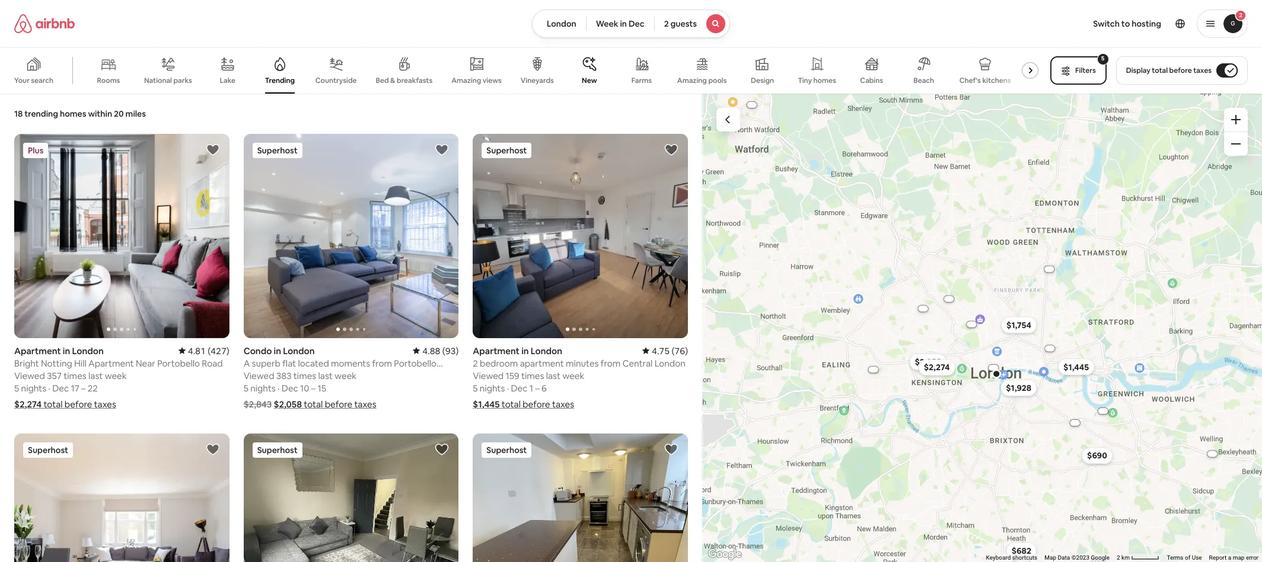 Task type: vqa. For each thing, say whether or not it's contained in the screenshot.
Can't find your reservation here? Visit the Help Center
no



Task type: describe. For each thing, give the bounding box(es) containing it.
london for apartment in london bright notting hill apartment near portobello road viewed 357 times last week 5 nights · dec 17 – 22 $2,274 total before taxes
[[72, 345, 104, 357]]

guests
[[670, 18, 697, 29]]

map
[[1045, 555, 1056, 562]]

bedroom
[[480, 358, 518, 369]]

taxes inside apartment in london bright notting hill apartment near portobello road viewed 357 times last week 5 nights · dec 17 – 22 $2,274 total before taxes
[[94, 399, 116, 410]]

nights inside viewed 383 times last week 5 nights · dec 10 – 15 $2,843 $2,058 total before taxes
[[250, 383, 276, 394]]

hosting
[[1132, 18, 1161, 29]]

london down 4.75 (76)
[[655, 358, 685, 369]]

– for viewed 357 times last week
[[81, 383, 86, 394]]

viewed for 2
[[473, 370, 504, 382]]

$2,274 inside apartment in london bright notting hill apartment near portobello road viewed 357 times last week 5 nights · dec 17 – 22 $2,274 total before taxes
[[14, 399, 42, 410]]

tiny
[[798, 76, 812, 85]]

amazing for amazing views
[[451, 76, 481, 85]]

before inside apartment in london bright notting hill apartment near portobello road viewed 357 times last week 5 nights · dec 17 – 22 $2,274 total before taxes
[[65, 399, 92, 410]]

apartment in london 2 bedroom apartment minutes from central london viewed 159 times last week 5 nights · dec 1 – 6 $1,445 total before taxes
[[473, 345, 685, 410]]

4.88 (93)
[[422, 345, 459, 357]]

profile element
[[744, 0, 1248, 47]]

2 for 2
[[1239, 11, 1242, 19]]

report
[[1209, 555, 1227, 562]]

last for viewed 357 times last week
[[88, 370, 103, 382]]

vineyards
[[521, 76, 554, 85]]

homes inside group
[[813, 76, 836, 85]]

viewed 383 times last week 5 nights · dec 10 – 15 $2,843 $2,058 total before taxes
[[244, 370, 376, 410]]

taxes inside button
[[1193, 66, 1212, 75]]

383
[[276, 370, 291, 382]]

2 horizontal spatial add to wishlist: apartment in london image
[[664, 143, 678, 157]]

4.75
[[652, 345, 670, 357]]

report a map error link
[[1209, 555, 1258, 562]]

viewed inside viewed 383 times last week 5 nights · dec 10 – 15 $2,843 $2,058 total before taxes
[[244, 370, 274, 382]]

2 for 2 km
[[1117, 555, 1120, 562]]

filters
[[1075, 66, 1096, 75]]

taxes inside apartment in london 2 bedroom apartment minutes from central london viewed 159 times last week 5 nights · dec 1 – 6 $1,445 total before taxes
[[552, 399, 574, 410]]

trending
[[24, 109, 58, 119]]

add to wishlist: condo in london image
[[664, 443, 678, 457]]

2 inside apartment in london 2 bedroom apartment minutes from central london viewed 159 times last week 5 nights · dec 1 – 6 $1,445 total before taxes
[[473, 358, 478, 369]]

4.75 out of 5 average rating,  76 reviews image
[[642, 345, 688, 357]]

18
[[14, 109, 23, 119]]

switch to hosting
[[1093, 18, 1161, 29]]

central
[[622, 358, 653, 369]]

breakfasts
[[397, 76, 432, 85]]

switch to hosting link
[[1086, 11, 1168, 36]]

a
[[1228, 555, 1231, 562]]

5 inside apartment in london 2 bedroom apartment minutes from central london viewed 159 times last week 5 nights · dec 1 – 6 $1,445 total before taxes
[[473, 383, 478, 394]]

london inside button
[[547, 18, 576, 29]]

$690
[[1087, 451, 1107, 461]]

amazing pools
[[677, 76, 727, 85]]

$2,058 inside viewed 383 times last week 5 nights · dec 10 – 15 $2,843 $2,058 total before taxes
[[274, 399, 302, 410]]

within 20 miles
[[88, 109, 146, 119]]

10
[[300, 383, 309, 394]]

$682 button
[[1006, 543, 1037, 559]]

$2,843
[[244, 399, 272, 410]]

terms
[[1167, 555, 1183, 562]]

your search
[[14, 76, 53, 85]]

data
[[1058, 555, 1070, 562]]

chef's
[[959, 76, 981, 85]]

©2023
[[1071, 555, 1089, 562]]

week inside viewed 383 times last week 5 nights · dec 10 – 15 $2,843 $2,058 total before taxes
[[335, 370, 357, 382]]

notting
[[41, 358, 72, 369]]

display total before taxes button
[[1116, 56, 1248, 85]]

4.88
[[422, 345, 440, 357]]

condo
[[244, 345, 272, 357]]

total inside apartment in london 2 bedroom apartment minutes from central london viewed 159 times last week 5 nights · dec 1 – 6 $1,445 total before taxes
[[502, 399, 521, 410]]

· inside viewed 383 times last week 5 nights · dec 10 – 15 $2,843 $2,058 total before taxes
[[278, 383, 280, 394]]

tiny homes
[[798, 76, 836, 85]]

357
[[47, 370, 62, 382]]

apartment for bedroom
[[473, 345, 520, 357]]

taxes inside viewed 383 times last week 5 nights · dec 10 – 15 $2,843 $2,058 total before taxes
[[354, 399, 376, 410]]

portobello
[[157, 358, 200, 369]]

$682
[[1012, 546, 1031, 557]]

17
[[71, 383, 79, 394]]

display total before taxes
[[1126, 66, 1212, 75]]

zoom in image
[[1231, 115, 1241, 125]]

2 button
[[1197, 9, 1248, 38]]

in for apartment in london bright notting hill apartment near portobello road viewed 357 times last week 5 nights · dec 17 – 22 $2,274 total before taxes
[[63, 345, 70, 357]]

2 guests button
[[654, 9, 730, 38]]

google image
[[705, 547, 744, 563]]

4.81
[[188, 345, 206, 357]]

views
[[483, 76, 502, 85]]

5 inside apartment in london bright notting hill apartment near portobello road viewed 357 times last week 5 nights · dec 17 – 22 $2,274 total before taxes
[[14, 383, 19, 394]]

(427)
[[208, 345, 229, 357]]

15
[[318, 383, 326, 394]]

$2,274 button
[[918, 359, 955, 376]]

map
[[1233, 555, 1245, 562]]

terms of use link
[[1167, 555, 1202, 562]]

in for condo in london
[[274, 345, 281, 357]]

dec inside apartment in london 2 bedroom apartment minutes from central london viewed 159 times last week 5 nights · dec 1 – 6 $1,445 total before taxes
[[511, 383, 528, 394]]

amazing views
[[451, 76, 502, 85]]

display
[[1126, 66, 1150, 75]]

18 trending homes within 20 miles
[[14, 109, 146, 119]]

&
[[390, 76, 395, 85]]

parks
[[173, 76, 192, 85]]

4.81 (427)
[[188, 345, 229, 357]]

apartment in london bright notting hill apartment near portobello road viewed 357 times last week 5 nights · dec 17 – 22 $2,274 total before taxes
[[14, 345, 223, 410]]

– for viewed 159 times last week
[[535, 383, 540, 394]]

road
[[202, 358, 223, 369]]

add to wishlist: apartment in london image
[[206, 143, 220, 157]]

search
[[31, 76, 53, 85]]



Task type: locate. For each thing, give the bounding box(es) containing it.
0 horizontal spatial amazing
[[451, 76, 481, 85]]

(76)
[[672, 345, 688, 357]]

2 horizontal spatial ·
[[507, 383, 509, 394]]

0 vertical spatial homes
[[813, 76, 836, 85]]

shortcuts
[[1012, 555, 1037, 562]]

week for viewed 357 times last week
[[105, 370, 127, 382]]

google
[[1091, 555, 1110, 562]]

viewed inside apartment in london bright notting hill apartment near portobello road viewed 357 times last week 5 nights · dec 17 – 22 $2,274 total before taxes
[[14, 370, 45, 382]]

2
[[1239, 11, 1242, 19], [664, 18, 669, 29], [473, 358, 478, 369], [1117, 555, 1120, 562]]

last up 6
[[546, 370, 560, 382]]

group containing national parks
[[0, 47, 1043, 94]]

1 horizontal spatial ·
[[278, 383, 280, 394]]

2 for 2 guests
[[664, 18, 669, 29]]

apartment inside apartment in london 2 bedroom apartment minutes from central london viewed 159 times last week 5 nights · dec 1 – 6 $1,445 total before taxes
[[473, 345, 520, 357]]

total right display on the top right of the page
[[1152, 66, 1168, 75]]

week for viewed 159 times last week
[[562, 370, 584, 382]]

nights inside apartment in london 2 bedroom apartment minutes from central london viewed 159 times last week 5 nights · dec 1 – 6 $1,445 total before taxes
[[480, 383, 505, 394]]

0 horizontal spatial –
[[81, 383, 86, 394]]

bed & breakfasts
[[376, 76, 432, 85]]

– inside apartment in london 2 bedroom apartment minutes from central london viewed 159 times last week 5 nights · dec 1 – 6 $1,445 total before taxes
[[535, 383, 540, 394]]

group
[[0, 47, 1043, 94], [14, 134, 229, 338], [244, 134, 459, 338], [473, 134, 688, 338], [14, 434, 229, 563], [244, 434, 459, 563], [473, 434, 688, 563]]

before inside viewed 383 times last week 5 nights · dec 10 – 15 $2,843 $2,058 total before taxes
[[325, 399, 352, 410]]

1 horizontal spatial $2,058
[[915, 357, 941, 368]]

$1,754 button
[[1001, 317, 1037, 334]]

0 horizontal spatial add to wishlist: apartment in london image
[[206, 443, 220, 457]]

filters button
[[1050, 56, 1106, 85]]

1 horizontal spatial last
[[318, 370, 333, 382]]

times inside viewed 383 times last week 5 nights · dec 10 – 15 $2,843 $2,058 total before taxes
[[293, 370, 316, 382]]

2 nights from the left
[[250, 383, 276, 394]]

0 horizontal spatial $1,445
[[473, 399, 500, 410]]

farms
[[631, 76, 652, 85]]

zoom out image
[[1231, 139, 1241, 149]]

times inside apartment in london 2 bedroom apartment minutes from central london viewed 159 times last week 5 nights · dec 1 – 6 $1,445 total before taxes
[[521, 370, 544, 382]]

london up hill
[[72, 345, 104, 357]]

times inside apartment in london bright notting hill apartment near portobello road viewed 357 times last week 5 nights · dec 17 – 22 $2,274 total before taxes
[[64, 370, 86, 382]]

1 horizontal spatial –
[[311, 383, 316, 394]]

total down 15
[[304, 399, 323, 410]]

viewed for bright
[[14, 370, 45, 382]]

before down 15
[[325, 399, 352, 410]]

in up the apartment
[[521, 345, 529, 357]]

2 viewed from the left
[[244, 370, 274, 382]]

amazing left views
[[451, 76, 481, 85]]

0 horizontal spatial last
[[88, 370, 103, 382]]

your
[[14, 76, 30, 85]]

– left 15
[[311, 383, 316, 394]]

minutes
[[566, 358, 599, 369]]

last inside apartment in london bright notting hill apartment near portobello road viewed 357 times last week 5 nights · dec 17 – 22 $2,274 total before taxes
[[88, 370, 103, 382]]

– inside viewed 383 times last week 5 nights · dec 10 – 15 $2,843 $2,058 total before taxes
[[311, 383, 316, 394]]

london inside apartment in london bright notting hill apartment near portobello road viewed 357 times last week 5 nights · dec 17 – 22 $2,274 total before taxes
[[72, 345, 104, 357]]

in right week
[[620, 18, 627, 29]]

terms of use
[[1167, 555, 1202, 562]]

from
[[601, 358, 621, 369]]

0 vertical spatial $1,445
[[1063, 362, 1089, 372]]

before down "17" at the left bottom of the page
[[65, 399, 92, 410]]

error
[[1246, 555, 1258, 562]]

– right 1 at the bottom
[[535, 383, 540, 394]]

in right condo
[[274, 345, 281, 357]]

1 viewed from the left
[[14, 370, 45, 382]]

in inside week in dec button
[[620, 18, 627, 29]]

0 horizontal spatial week
[[105, 370, 127, 382]]

3 last from the left
[[546, 370, 560, 382]]

3 · from the left
[[507, 383, 509, 394]]

· for $1,445
[[507, 383, 509, 394]]

viewed left the 383
[[244, 370, 274, 382]]

3 – from the left
[[535, 383, 540, 394]]

times
[[64, 370, 86, 382], [293, 370, 316, 382], [521, 370, 544, 382]]

cabins
[[860, 76, 883, 85]]

$1,445 inside apartment in london 2 bedroom apartment minutes from central london viewed 159 times last week 5 nights · dec 1 – 6 $1,445 total before taxes
[[473, 399, 500, 410]]

viewed down bright
[[14, 370, 45, 382]]

· down the 357 at the bottom left
[[48, 383, 50, 394]]

4.81 out of 5 average rating,  427 reviews image
[[178, 345, 229, 357]]

chef's kitchens
[[959, 76, 1011, 85]]

use
[[1192, 555, 1202, 562]]

1 week from the left
[[105, 370, 127, 382]]

amazing left pools
[[677, 76, 707, 85]]

6
[[541, 383, 547, 394]]

week inside apartment in london 2 bedroom apartment minutes from central london viewed 159 times last week 5 nights · dec 1 – 6 $1,445 total before taxes
[[562, 370, 584, 382]]

in for week in dec
[[620, 18, 627, 29]]

2 horizontal spatial viewed
[[473, 370, 504, 382]]

to
[[1121, 18, 1130, 29]]

total down 159
[[502, 399, 521, 410]]

viewed inside apartment in london 2 bedroom apartment minutes from central london viewed 159 times last week 5 nights · dec 1 – 6 $1,445 total before taxes
[[473, 370, 504, 382]]

london up the 383
[[283, 345, 315, 357]]

times up 10
[[293, 370, 316, 382]]

kitchens
[[982, 76, 1011, 85]]

22
[[88, 383, 98, 394]]

$2,058 button
[[909, 354, 947, 370]]

homes right tiny on the top of the page
[[813, 76, 836, 85]]

dec inside viewed 383 times last week 5 nights · dec 10 – 15 $2,843 $2,058 total before taxes
[[282, 383, 298, 394]]

1 – from the left
[[81, 383, 86, 394]]

$1,754
[[1006, 320, 1031, 331]]

in inside apartment in london 2 bedroom apartment minutes from central london viewed 159 times last week 5 nights · dec 1 – 6 $1,445 total before taxes
[[521, 345, 529, 357]]

0 horizontal spatial apartment
[[14, 345, 61, 357]]

$2,058 inside $2,058 $1,445
[[915, 357, 941, 368]]

report a map error
[[1209, 555, 1258, 562]]

1 vertical spatial $2,274
[[14, 399, 42, 410]]

1 last from the left
[[88, 370, 103, 382]]

dec
[[629, 18, 644, 29], [52, 383, 69, 394], [282, 383, 298, 394], [511, 383, 528, 394]]

– inside apartment in london bright notting hill apartment near portobello road viewed 357 times last week 5 nights · dec 17 – 22 $2,274 total before taxes
[[81, 383, 86, 394]]

add to wishlist: condo in london image
[[435, 143, 449, 157]]

total inside viewed 383 times last week 5 nights · dec 10 – 15 $2,843 $2,058 total before taxes
[[304, 399, 323, 410]]

pools
[[708, 76, 727, 85]]

week
[[596, 18, 618, 29]]

159
[[506, 370, 519, 382]]

design
[[751, 76, 774, 85]]

3 viewed from the left
[[473, 370, 504, 382]]

homes right trending
[[60, 109, 86, 119]]

dec down the 357 at the bottom left
[[52, 383, 69, 394]]

apartment for notting
[[14, 345, 61, 357]]

1 horizontal spatial $2,274
[[924, 362, 950, 373]]

4.75 (76)
[[652, 345, 688, 357]]

0 horizontal spatial homes
[[60, 109, 86, 119]]

dec down the 383
[[282, 383, 298, 394]]

last up 15
[[318, 370, 333, 382]]

times for bright
[[64, 370, 86, 382]]

times up "17" at the left bottom of the page
[[64, 370, 86, 382]]

trending
[[265, 76, 295, 85]]

week
[[105, 370, 127, 382], [335, 370, 357, 382], [562, 370, 584, 382]]

in inside apartment in london bright notting hill apartment near portobello road viewed 357 times last week 5 nights · dec 17 – 22 $2,274 total before taxes
[[63, 345, 70, 357]]

in for apartment in london 2 bedroom apartment minutes from central london viewed 159 times last week 5 nights · dec 1 – 6 $1,445 total before taxes
[[521, 345, 529, 357]]

· inside apartment in london bright notting hill apartment near portobello road viewed 357 times last week 5 nights · dec 17 – 22 $2,274 total before taxes
[[48, 383, 50, 394]]

apartment up bright
[[14, 345, 61, 357]]

–
[[81, 383, 86, 394], [311, 383, 316, 394], [535, 383, 540, 394]]

2 horizontal spatial week
[[562, 370, 584, 382]]

times for 2
[[521, 370, 544, 382]]

0 horizontal spatial nights
[[21, 383, 46, 394]]

0 horizontal spatial ·
[[48, 383, 50, 394]]

0 horizontal spatial viewed
[[14, 370, 45, 382]]

2 horizontal spatial times
[[521, 370, 544, 382]]

times up 1 at the bottom
[[521, 370, 544, 382]]

apartment
[[14, 345, 61, 357], [473, 345, 520, 357], [88, 358, 134, 369]]

london
[[547, 18, 576, 29], [72, 345, 104, 357], [283, 345, 315, 357], [531, 345, 562, 357], [655, 358, 685, 369]]

1 horizontal spatial times
[[293, 370, 316, 382]]

1 horizontal spatial nights
[[250, 383, 276, 394]]

2 horizontal spatial nights
[[480, 383, 505, 394]]

1 times from the left
[[64, 370, 86, 382]]

last inside apartment in london 2 bedroom apartment minutes from central london viewed 159 times last week 5 nights · dec 1 – 6 $1,445 total before taxes
[[546, 370, 560, 382]]

1 · from the left
[[48, 383, 50, 394]]

before down 1 at the bottom
[[523, 399, 550, 410]]

dec inside apartment in london bright notting hill apartment near portobello road viewed 357 times last week 5 nights · dec 17 – 22 $2,274 total before taxes
[[52, 383, 69, 394]]

nights for $1,445
[[480, 383, 505, 394]]

viewed down bedroom
[[473, 370, 504, 382]]

rooms
[[97, 76, 120, 85]]

in up notting
[[63, 345, 70, 357]]

2 guests
[[664, 18, 697, 29]]

$2,274 inside button
[[924, 362, 950, 373]]

2 horizontal spatial apartment
[[473, 345, 520, 357]]

2 week from the left
[[335, 370, 357, 382]]

0 vertical spatial $2,274
[[924, 362, 950, 373]]

near
[[136, 358, 155, 369]]

0 vertical spatial $2,058
[[915, 357, 941, 368]]

london for condo in london
[[283, 345, 315, 357]]

beach
[[913, 76, 934, 85]]

None search field
[[532, 9, 730, 38]]

$2,058 $1,445
[[915, 357, 1089, 372]]

nights down bedroom
[[480, 383, 505, 394]]

total inside display total before taxes button
[[1152, 66, 1168, 75]]

switch
[[1093, 18, 1120, 29]]

hill
[[74, 358, 86, 369]]

$1,445 button
[[1058, 359, 1094, 375]]

1 horizontal spatial week
[[335, 370, 357, 382]]

1
[[529, 383, 533, 394]]

1 nights from the left
[[21, 383, 46, 394]]

$690 button
[[1082, 448, 1112, 464]]

keyboard
[[986, 555, 1011, 562]]

add to wishlist: apartment in london image
[[664, 143, 678, 157], [206, 443, 220, 457], [435, 443, 449, 457]]

· down 159
[[507, 383, 509, 394]]

london button
[[532, 9, 586, 38]]

1 horizontal spatial amazing
[[677, 76, 707, 85]]

· for $2,274
[[48, 383, 50, 394]]

apartment up bedroom
[[473, 345, 520, 357]]

3 week from the left
[[562, 370, 584, 382]]

2 horizontal spatial –
[[535, 383, 540, 394]]

$1,928
[[1006, 383, 1031, 393]]

last up 22
[[88, 370, 103, 382]]

before right display on the top right of the page
[[1169, 66, 1192, 75]]

5 inside viewed 383 times last week 5 nights · dec 10 – 15 $2,843 $2,058 total before taxes
[[244, 383, 248, 394]]

(93)
[[442, 345, 459, 357]]

dec inside week in dec button
[[629, 18, 644, 29]]

1 horizontal spatial homes
[[813, 76, 836, 85]]

week in dec button
[[586, 9, 655, 38]]

2 · from the left
[[278, 383, 280, 394]]

0 horizontal spatial $2,058
[[274, 399, 302, 410]]

total inside apartment in london bright notting hill apartment near portobello road viewed 357 times last week 5 nights · dec 17 – 22 $2,274 total before taxes
[[44, 399, 63, 410]]

london left week
[[547, 18, 576, 29]]

3 times from the left
[[521, 370, 544, 382]]

apartment right hill
[[88, 358, 134, 369]]

· inside apartment in london 2 bedroom apartment minutes from central london viewed 159 times last week 5 nights · dec 1 – 6 $1,445 total before taxes
[[507, 383, 509, 394]]

countryside
[[315, 76, 357, 85]]

nights for $2,274
[[21, 383, 46, 394]]

$1,928 button
[[1001, 380, 1037, 396]]

· down the 383
[[278, 383, 280, 394]]

map data ©2023 google
[[1045, 555, 1110, 562]]

1 vertical spatial homes
[[60, 109, 86, 119]]

apartment
[[520, 358, 564, 369]]

keyboard shortcuts
[[986, 555, 1037, 562]]

3 nights from the left
[[480, 383, 505, 394]]

2 last from the left
[[318, 370, 333, 382]]

national
[[144, 76, 172, 85]]

0 horizontal spatial $2,274
[[14, 399, 42, 410]]

2 horizontal spatial last
[[546, 370, 560, 382]]

0 horizontal spatial times
[[64, 370, 86, 382]]

4.88 out of 5 average rating,  93 reviews image
[[413, 345, 459, 357]]

km
[[1122, 555, 1130, 562]]

nights down bright
[[21, 383, 46, 394]]

week in dec
[[596, 18, 644, 29]]

google map
showing 18 stays. region
[[702, 94, 1262, 563]]

bright
[[14, 358, 39, 369]]

total down the 357 at the bottom left
[[44, 399, 63, 410]]

london for apartment in london 2 bedroom apartment minutes from central london viewed 159 times last week 5 nights · dec 1 – 6 $1,445 total before taxes
[[531, 345, 562, 357]]

total
[[1152, 66, 1168, 75], [44, 399, 63, 410], [304, 399, 323, 410], [502, 399, 521, 410]]

·
[[48, 383, 50, 394], [278, 383, 280, 394], [507, 383, 509, 394]]

week inside apartment in london bright notting hill apartment near portobello road viewed 357 times last week 5 nights · dec 17 – 22 $2,274 total before taxes
[[105, 370, 127, 382]]

amazing for amazing pools
[[677, 76, 707, 85]]

before inside display total before taxes button
[[1169, 66, 1192, 75]]

of
[[1185, 555, 1190, 562]]

london up the apartment
[[531, 345, 562, 357]]

dec left 1 at the bottom
[[511, 383, 528, 394]]

2 inside dropdown button
[[1239, 11, 1242, 19]]

– right "17" at the left bottom of the page
[[81, 383, 86, 394]]

last
[[88, 370, 103, 382], [318, 370, 333, 382], [546, 370, 560, 382]]

nights inside apartment in london bright notting hill apartment near portobello road viewed 357 times last week 5 nights · dec 17 – 22 $2,274 total before taxes
[[21, 383, 46, 394]]

before inside apartment in london 2 bedroom apartment minutes from central london viewed 159 times last week 5 nights · dec 1 – 6 $1,445 total before taxes
[[523, 399, 550, 410]]

1 horizontal spatial add to wishlist: apartment in london image
[[435, 443, 449, 457]]

taxes
[[1193, 66, 1212, 75], [94, 399, 116, 410], [354, 399, 376, 410], [552, 399, 574, 410]]

1 horizontal spatial viewed
[[244, 370, 274, 382]]

last for viewed 159 times last week
[[546, 370, 560, 382]]

none search field containing london
[[532, 9, 730, 38]]

lake
[[220, 76, 235, 85]]

1 horizontal spatial $1,445
[[1063, 362, 1089, 372]]

2 km
[[1117, 555, 1131, 562]]

nights
[[21, 383, 46, 394], [250, 383, 276, 394], [480, 383, 505, 394]]

national parks
[[144, 76, 192, 85]]

$2,058
[[915, 357, 941, 368], [274, 399, 302, 410]]

1 vertical spatial $1,445
[[473, 399, 500, 410]]

last inside viewed 383 times last week 5 nights · dec 10 – 15 $2,843 $2,058 total before taxes
[[318, 370, 333, 382]]

$1,445 inside $2,058 $1,445
[[1063, 362, 1089, 372]]

homes
[[813, 76, 836, 85], [60, 109, 86, 119]]

1 vertical spatial $2,058
[[274, 399, 302, 410]]

dec right week
[[629, 18, 644, 29]]

2 – from the left
[[311, 383, 316, 394]]

1 horizontal spatial apartment
[[88, 358, 134, 369]]

2 times from the left
[[293, 370, 316, 382]]

nights up $2,843
[[250, 383, 276, 394]]

2 km button
[[1113, 555, 1163, 563]]



